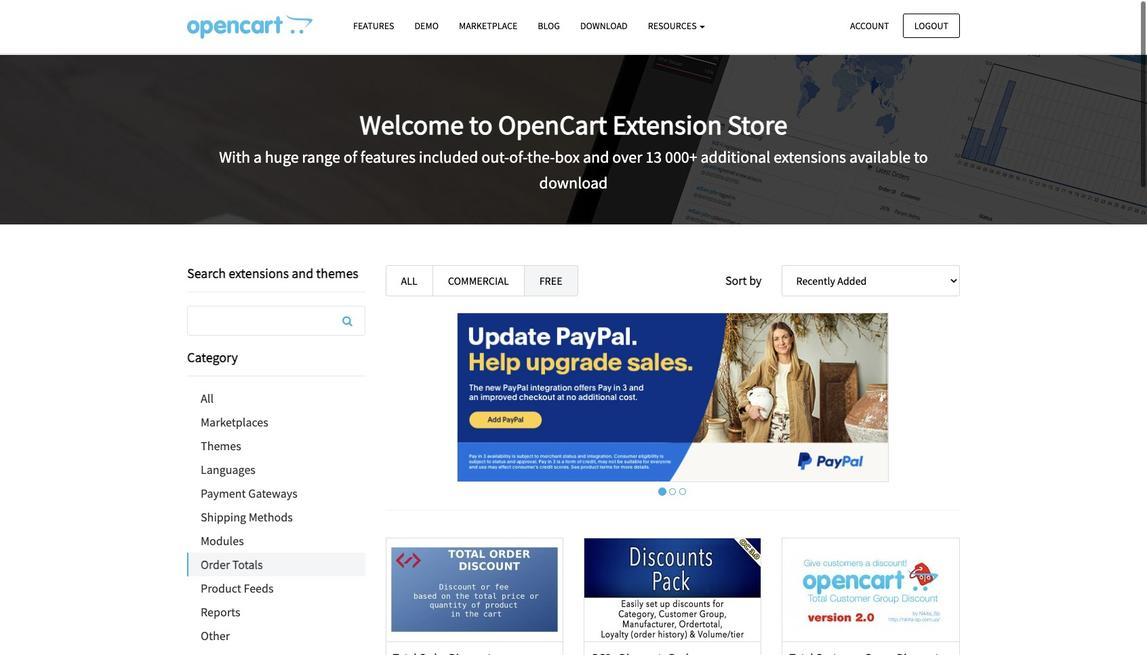 Task type: describe. For each thing, give the bounding box(es) containing it.
the-
[[527, 146, 555, 167]]

languages link
[[187, 457, 365, 481]]

themes
[[201, 437, 241, 453]]

category
[[187, 348, 238, 365]]

shipping methods
[[201, 509, 293, 524]]

extensions inside welcome to opencart extension store with a huge range of features included out-of-the-box and over 13 000+ additional extensions available to download
[[774, 146, 846, 167]]

languages
[[201, 461, 256, 477]]

download
[[540, 172, 608, 193]]

search extensions and themes
[[187, 264, 359, 281]]

blog link
[[528, 14, 570, 38]]

total customer group discount v.2 image
[[783, 538, 959, 641]]

other link
[[187, 623, 365, 647]]

product feeds link
[[187, 576, 365, 599]]

features
[[353, 20, 394, 32]]

download
[[580, 20, 628, 32]]

free
[[540, 273, 563, 287]]

marketplaces
[[201, 414, 268, 429]]

all for commercial
[[401, 273, 418, 287]]

search
[[187, 264, 226, 281]]

of-
[[509, 146, 527, 167]]

free link
[[524, 264, 578, 296]]

payment gateways link
[[187, 481, 365, 505]]

box
[[555, 146, 580, 167]]

download link
[[570, 14, 638, 38]]

total order discount image
[[386, 538, 563, 641]]

payment gateways
[[201, 485, 298, 500]]

feeds
[[244, 580, 274, 595]]

huge
[[265, 146, 299, 167]]

included
[[419, 146, 478, 167]]

marketplaces link
[[187, 410, 365, 433]]

shipping
[[201, 509, 246, 524]]

gateways
[[248, 485, 298, 500]]

account link
[[839, 13, 901, 38]]

resources link
[[638, 14, 716, 38]]

commercial
[[448, 273, 509, 287]]

over
[[613, 146, 643, 167]]

product
[[201, 580, 241, 595]]

all for marketplaces
[[201, 390, 214, 406]]

payment
[[201, 485, 246, 500]]

0 horizontal spatial and
[[292, 264, 313, 281]]

1 horizontal spatial to
[[914, 146, 928, 167]]

shipping methods link
[[187, 505, 365, 528]]

reports link
[[187, 599, 365, 623]]

0 horizontal spatial extensions
[[229, 264, 289, 281]]

available
[[850, 146, 911, 167]]

all link for marketplaces
[[187, 386, 365, 410]]



Task type: locate. For each thing, give the bounding box(es) containing it.
extensions
[[774, 146, 846, 167], [229, 264, 289, 281]]

1 horizontal spatial and
[[583, 146, 609, 167]]

opencart total orders image
[[187, 14, 313, 39]]

000+
[[665, 146, 698, 167]]

paypal payment gateway image
[[457, 312, 889, 482]]

1 vertical spatial extensions
[[229, 264, 289, 281]]

out-
[[482, 146, 509, 167]]

0 vertical spatial to
[[469, 107, 493, 141]]

to up out- on the top left
[[469, 107, 493, 141]]

order totals
[[201, 556, 263, 572]]

additional
[[701, 146, 771, 167]]

marketplace link
[[449, 14, 528, 38]]

modules
[[201, 532, 244, 548]]

totals
[[232, 556, 263, 572]]

commercial link
[[433, 264, 525, 296]]

0 vertical spatial all
[[401, 273, 418, 287]]

0 vertical spatial and
[[583, 146, 609, 167]]

opencart
[[498, 107, 607, 141]]

and
[[583, 146, 609, 167], [292, 264, 313, 281]]

0 horizontal spatial to
[[469, 107, 493, 141]]

1 vertical spatial all
[[201, 390, 214, 406]]

order totals link
[[189, 552, 365, 576]]

all link
[[386, 264, 433, 296], [187, 386, 365, 410]]

features
[[361, 146, 416, 167]]

all link for commercial
[[386, 264, 433, 296]]

themes
[[316, 264, 359, 281]]

themes link
[[187, 433, 365, 457]]

account
[[850, 19, 889, 32]]

None text field
[[188, 306, 365, 334]]

blog
[[538, 20, 560, 32]]

extensions down store at top
[[774, 146, 846, 167]]

0 vertical spatial all link
[[386, 264, 433, 296]]

with
[[219, 146, 250, 167]]

1 vertical spatial all link
[[187, 386, 365, 410]]

modules link
[[187, 528, 365, 552]]

demo
[[415, 20, 439, 32]]

0 horizontal spatial all link
[[187, 386, 365, 410]]

sort by
[[726, 272, 762, 288]]

welcome to opencart extension store with a huge range of features included out-of-the-box and over 13 000+ additional extensions available to download
[[219, 107, 928, 193]]

1 horizontal spatial extensions
[[774, 146, 846, 167]]

logout link
[[903, 13, 960, 38]]

0 vertical spatial extensions
[[774, 146, 846, 167]]

product feeds
[[201, 580, 274, 595]]

range
[[302, 146, 340, 167]]

and left themes
[[292, 264, 313, 281]]

store
[[728, 107, 788, 141]]

other
[[201, 627, 230, 643]]

logout
[[915, 19, 949, 32]]

a
[[254, 146, 262, 167]]

marketplace
[[459, 20, 518, 32]]

reports
[[201, 604, 240, 619]]

to
[[469, 107, 493, 141], [914, 146, 928, 167]]

welcome
[[360, 107, 464, 141]]

all
[[401, 273, 418, 287], [201, 390, 214, 406]]

13
[[646, 146, 662, 167]]

features link
[[343, 14, 405, 38]]

sort
[[726, 272, 747, 288]]

to right available
[[914, 146, 928, 167]]

1 vertical spatial and
[[292, 264, 313, 281]]

of
[[344, 146, 357, 167]]

1 vertical spatial to
[[914, 146, 928, 167]]

extensions right "search"
[[229, 264, 289, 281]]

search image
[[343, 315, 353, 326]]

by
[[749, 272, 762, 288]]

methods
[[249, 509, 293, 524]]

and inside welcome to opencart extension store with a huge range of features included out-of-the-box and over 13 000+ additional extensions available to download
[[583, 146, 609, 167]]

demo link
[[405, 14, 449, 38]]

1 horizontal spatial all
[[401, 273, 418, 287]]

extension
[[613, 107, 722, 141]]

and right box
[[583, 146, 609, 167]]

1 horizontal spatial all link
[[386, 264, 433, 296]]

0 horizontal spatial all
[[201, 390, 214, 406]]

resources
[[648, 20, 699, 32]]

oc3 - discounts pack image
[[585, 538, 761, 641]]

order
[[201, 556, 230, 572]]



Task type: vqa. For each thing, say whether or not it's contained in the screenshot.
Logout link
yes



